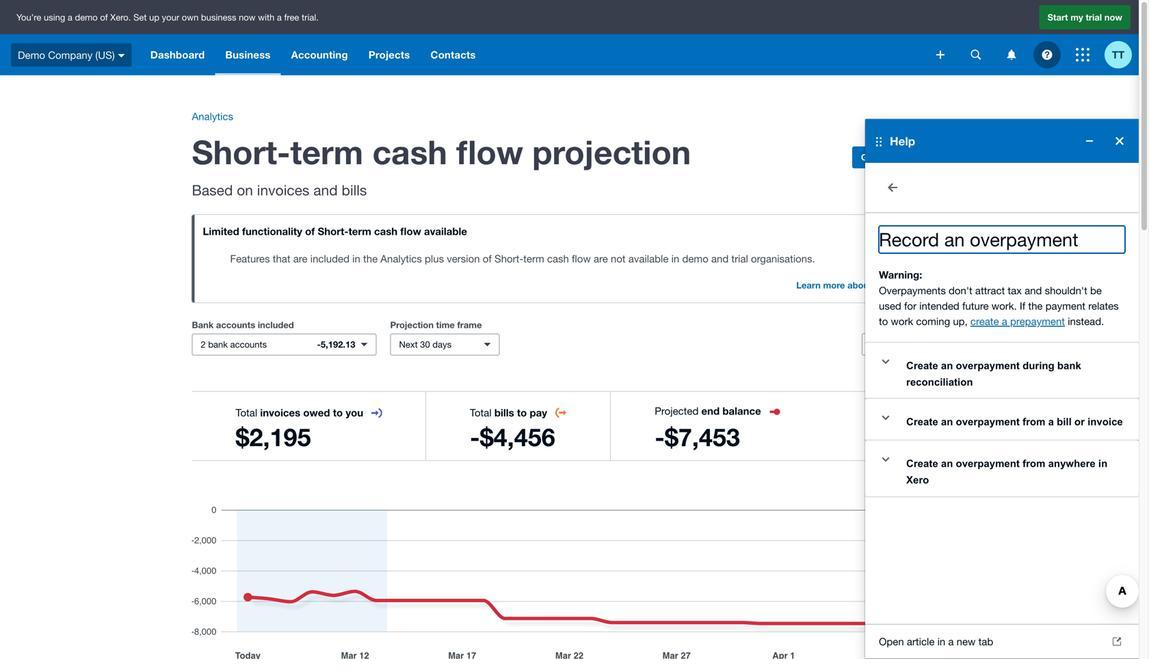 Task type: locate. For each thing, give the bounding box(es) containing it.
help menu search results element
[[866, 163, 1140, 659]]

demo company (us) button
[[0, 34, 140, 75]]

learn
[[797, 280, 821, 291]]

1 vertical spatial demo
[[683, 253, 709, 265]]

available up "version"
[[424, 225, 467, 237]]

1 horizontal spatial are
[[594, 253, 608, 265]]

business
[[201, 12, 236, 22]]

get analytics plus button
[[853, 146, 947, 168]]

total for $2,195
[[236, 407, 257, 419]]

2 vertical spatial flow
[[572, 253, 591, 265]]

demo
[[18, 49, 45, 61]]

create inside "create an overpayment during bank reconciliation"
[[907, 360, 939, 371]]

1 vertical spatial bills
[[495, 407, 514, 419]]

0 vertical spatial and
[[314, 182, 338, 198]]

total
[[236, 407, 257, 419], [470, 407, 492, 419]]

0 vertical spatial short-
[[192, 132, 291, 171]]

invoices
[[257, 182, 310, 198], [260, 407, 301, 419]]

overpayment inside "create an overpayment during bank reconciliation"
[[957, 360, 1020, 371]]

bills up $4,456
[[495, 407, 514, 419]]

1 vertical spatial plus
[[916, 280, 934, 291]]

3 create from the top
[[907, 458, 939, 469]]

from left the anywhere
[[1023, 458, 1046, 469]]

1 vertical spatial toggle button
[[873, 404, 900, 432]]

overpayment down create
[[957, 360, 1020, 371]]

2 now from the left
[[1105, 12, 1123, 22]]

2 horizontal spatial flow
[[572, 253, 591, 265]]

total invoices owed to you $2,195
[[236, 407, 364, 452]]

svg image inside demo company (us) 'popup button'
[[118, 54, 125, 57]]

short- up the on
[[192, 132, 291, 171]]

0 horizontal spatial plus
[[425, 253, 444, 265]]

0 horizontal spatial bank
[[208, 339, 228, 350]]

0 horizontal spatial total
[[236, 407, 257, 419]]

of left the xero.
[[100, 12, 108, 22]]

2 horizontal spatial svg image
[[1043, 50, 1053, 60]]

0 vertical spatial of
[[100, 12, 108, 22]]

accounts
[[216, 320, 255, 330], [230, 339, 267, 350]]

create an overpayment from anywhere in xero
[[907, 458, 1108, 485]]

0 vertical spatial demo
[[75, 12, 98, 22]]

1 create from the top
[[907, 360, 939, 371]]

intended
[[920, 300, 960, 312]]

from inside create an overpayment from anywhere in xero
[[1023, 458, 1046, 469]]

0 horizontal spatial included
[[258, 320, 294, 330]]

get
[[862, 152, 877, 163]]

overpayment down create an overpayment from a bill or invoice button
[[957, 458, 1020, 469]]

and left organisations.
[[712, 253, 729, 265]]

create up xero
[[907, 458, 939, 469]]

1 horizontal spatial now
[[1105, 12, 1123, 22]]

2 vertical spatial cash
[[547, 253, 569, 265]]

are right that
[[293, 253, 308, 265]]

2 bank accounts
[[201, 339, 267, 350]]

1 vertical spatial and
[[712, 253, 729, 265]]

1 vertical spatial invoices
[[260, 407, 301, 419]]

short- right functionality
[[318, 225, 349, 237]]

trial left organisations.
[[732, 253, 749, 265]]

0 horizontal spatial flow
[[401, 225, 422, 237]]

overpayment up tax
[[971, 229, 1079, 250]]

0 vertical spatial toggle button
[[873, 348, 900, 375]]

cash
[[373, 132, 448, 171], [374, 225, 398, 237], [547, 253, 569, 265]]

prepayment
[[1011, 315, 1066, 327]]

0 vertical spatial create
[[907, 360, 939, 371]]

2 vertical spatial of
[[483, 253, 492, 265]]

now left with
[[239, 12, 256, 22]]

0 vertical spatial from
[[1023, 416, 1046, 427]]

limited
[[203, 225, 239, 237]]

features
[[230, 253, 270, 265]]

svg image
[[972, 50, 982, 60], [1043, 50, 1053, 60], [118, 54, 125, 57]]

2 vertical spatial and
[[1025, 284, 1043, 296]]

toggle button for create an overpayment from a bill or invoice
[[873, 404, 900, 432]]

an
[[945, 229, 965, 250], [942, 360, 954, 371], [942, 416, 954, 427], [942, 458, 954, 469]]

0 horizontal spatial are
[[293, 253, 308, 265]]

1 horizontal spatial flow
[[457, 132, 524, 171]]

create an overpayment during bank reconciliation button
[[907, 358, 1129, 390]]

1 horizontal spatial svg image
[[1008, 50, 1017, 60]]

1 vertical spatial create
[[907, 416, 939, 427]]

overpayment down "create an overpayment during bank reconciliation"
[[957, 416, 1020, 427]]

total inside total bills to pay -$4,456
[[470, 407, 492, 419]]

create
[[971, 315, 1000, 327]]

1 horizontal spatial of
[[305, 225, 315, 237]]

a left the bill
[[1049, 416, 1055, 427]]

in down limited functionality of short-term cash flow available
[[353, 253, 361, 265]]

of inside record an overpayment banner
[[100, 12, 108, 22]]

flow
[[457, 132, 524, 171], [401, 225, 422, 237], [572, 253, 591, 265]]

are
[[293, 253, 308, 265], [594, 253, 608, 265]]

or
[[1075, 416, 1085, 427]]

0 vertical spatial accounts
[[216, 320, 255, 330]]

from left the bill
[[1023, 416, 1046, 427]]

accounts up 2 bank accounts
[[216, 320, 255, 330]]

trial right the my
[[1086, 12, 1103, 22]]

record an overpayment group
[[866, 119, 1140, 659]]

create a prepayment link
[[971, 315, 1066, 327]]

1 vertical spatial the
[[1029, 300, 1043, 312]]

1 horizontal spatial to
[[517, 407, 527, 419]]

1 vertical spatial bank
[[1058, 360, 1082, 371]]

in
[[353, 253, 361, 265], [672, 253, 680, 265], [1099, 458, 1108, 469], [938, 635, 946, 647]]

bank
[[208, 339, 228, 350], [1058, 360, 1082, 371]]

create down "overdue"
[[907, 360, 939, 371]]

1 horizontal spatial bills
[[495, 407, 514, 419]]

0 vertical spatial flow
[[457, 132, 524, 171]]

based
[[192, 182, 233, 198]]

2 vertical spatial short-
[[495, 253, 524, 265]]

1 horizontal spatial demo
[[683, 253, 709, 265]]

from inside create an overpayment from a bill or invoice button
[[1023, 416, 1046, 427]]

0 horizontal spatial to
[[333, 407, 343, 419]]

1 vertical spatial trial
[[732, 253, 749, 265]]

analytics link
[[192, 110, 233, 122]]

2 create from the top
[[907, 416, 939, 427]]

owed
[[303, 407, 330, 419]]

analytics inside button
[[879, 152, 918, 163]]

now right the my
[[1105, 12, 1123, 22]]

2 toggle image from the top
[[883, 457, 890, 462]]

you
[[346, 407, 364, 419]]

2 horizontal spatial and
[[1025, 284, 1043, 296]]

1 horizontal spatial -
[[470, 422, 480, 452]]

1 vertical spatial toggle image
[[883, 457, 890, 462]]

learn more about analytics plus link
[[789, 275, 942, 297]]

bills up limited functionality of short-term cash flow available
[[342, 182, 367, 198]]

toggle image for create an overpayment from a bill or invoice
[[883, 415, 890, 420]]

2 horizontal spatial svg image
[[1077, 48, 1090, 62]]

total inside "total invoices owed to you $2,195"
[[236, 407, 257, 419]]

of right "version"
[[483, 253, 492, 265]]

external link opens in new tab image
[[1114, 638, 1122, 646]]

an inside create an overpayment from anywhere in xero
[[942, 458, 954, 469]]

you can click and drag the help menu image
[[877, 137, 882, 146]]

toggle button for create an overpayment during bank reconciliation
[[873, 348, 900, 375]]

2 horizontal spatial -
[[655, 422, 665, 452]]

invoices right the on
[[257, 182, 310, 198]]

overpayment inside create an overpayment from anywhere in xero
[[957, 458, 1020, 469]]

1 total from the left
[[236, 407, 257, 419]]

own
[[182, 12, 199, 22]]

0 horizontal spatial now
[[239, 12, 256, 22]]

plus up for
[[916, 280, 934, 291]]

trial.
[[302, 12, 319, 22]]

0 horizontal spatial bills
[[342, 182, 367, 198]]

and right tax
[[1025, 284, 1043, 296]]

from for a
[[1023, 416, 1046, 427]]

included
[[311, 253, 350, 265], [258, 320, 294, 330]]

2 vertical spatial term
[[524, 253, 545, 265]]

in right the anywhere
[[1099, 458, 1108, 469]]

0 horizontal spatial demo
[[75, 12, 98, 22]]

set
[[133, 12, 147, 22]]

3 toggle button from the top
[[873, 446, 900, 473]]

2 toggle button from the top
[[873, 404, 900, 432]]

in inside create an overpayment from anywhere in xero
[[1099, 458, 1108, 469]]

accounting button
[[281, 34, 358, 75]]

time
[[436, 320, 455, 330]]

total for $4,456
[[470, 407, 492, 419]]

0 vertical spatial trial
[[1086, 12, 1103, 22]]

1 horizontal spatial total
[[470, 407, 492, 419]]

in right article
[[938, 635, 946, 647]]

to down used
[[879, 315, 889, 327]]

with
[[258, 12, 275, 22]]

2 are from the left
[[594, 253, 608, 265]]

0 vertical spatial bank
[[208, 339, 228, 350]]

0 horizontal spatial the
[[363, 253, 378, 265]]

2 total from the left
[[470, 407, 492, 419]]

open
[[879, 635, 905, 647]]

start
[[1048, 12, 1069, 22]]

plus left "version"
[[425, 253, 444, 265]]

are left not
[[594, 253, 608, 265]]

2 from from the top
[[1023, 458, 1046, 469]]

bank accounts included
[[192, 320, 294, 330]]

2 vertical spatial toggle button
[[873, 446, 900, 473]]

1 horizontal spatial included
[[311, 253, 350, 265]]

bank right during
[[1058, 360, 1082, 371]]

available right not
[[629, 253, 669, 265]]

the right if
[[1029, 300, 1043, 312]]

1 toggle button from the top
[[873, 348, 900, 375]]

total up $4,456
[[470, 407, 492, 419]]

tt
[[1113, 49, 1125, 61]]

0 vertical spatial plus
[[425, 253, 444, 265]]

a left free at the left top of the page
[[277, 12, 282, 22]]

0 horizontal spatial svg image
[[118, 54, 125, 57]]

to inside "total invoices owed to you $2,195"
[[333, 407, 343, 419]]

svg image
[[1077, 48, 1090, 62], [1008, 50, 1017, 60], [937, 51, 945, 59]]

help
[[890, 134, 916, 148]]

1 horizontal spatial short-
[[318, 225, 349, 237]]

coming
[[917, 315, 951, 327]]

0 horizontal spatial of
[[100, 12, 108, 22]]

a right using
[[68, 12, 72, 22]]

1 horizontal spatial available
[[629, 253, 669, 265]]

and up limited functionality of short-term cash flow available
[[314, 182, 338, 198]]

work.
[[992, 300, 1018, 312]]

projected end balance
[[655, 405, 762, 417]]

2 vertical spatial create
[[907, 458, 939, 469]]

create
[[907, 360, 939, 371], [907, 416, 939, 427], [907, 458, 939, 469]]

1 horizontal spatial bank
[[1058, 360, 1082, 371]]

projected
[[655, 405, 699, 417]]

a down work.
[[1003, 315, 1008, 327]]

a left new at right
[[949, 635, 954, 647]]

start my trial now
[[1048, 12, 1123, 22]]

toggle image
[[883, 415, 890, 420], [883, 457, 890, 462]]

short- right "version"
[[495, 253, 524, 265]]

create inside create an overpayment from anywhere in xero
[[907, 458, 939, 469]]

create down 'reconciliation'
[[907, 416, 939, 427]]

1 toggle image from the top
[[883, 415, 890, 420]]

instead.
[[1069, 315, 1105, 327]]

about
[[848, 280, 872, 291]]

bank right 2
[[208, 339, 228, 350]]

total up $2,195
[[236, 407, 257, 419]]

invoices up $2,195
[[260, 407, 301, 419]]

frame
[[458, 320, 482, 330]]

1 vertical spatial from
[[1023, 458, 1046, 469]]

included down limited functionality of short-term cash flow available
[[311, 253, 350, 265]]

1 from from the top
[[1023, 416, 1046, 427]]

$2,195
[[236, 422, 311, 452]]

the down limited functionality of short-term cash flow available
[[363, 253, 378, 265]]

0 vertical spatial available
[[424, 225, 467, 237]]

in right not
[[672, 253, 680, 265]]

used
[[879, 300, 902, 312]]

1 horizontal spatial and
[[712, 253, 729, 265]]

5,192.13
[[321, 339, 356, 350]]

to left pay
[[517, 407, 527, 419]]

to left you
[[333, 407, 343, 419]]

the
[[363, 253, 378, 265], [1029, 300, 1043, 312]]

0 horizontal spatial -
[[317, 339, 321, 350]]

accounts down bank accounts included
[[230, 339, 267, 350]]

1 vertical spatial available
[[629, 253, 669, 265]]

not
[[611, 253, 626, 265]]

toggle image for create an overpayment from anywhere in xero
[[883, 457, 890, 462]]

1 horizontal spatial the
[[1029, 300, 1043, 312]]

- for -5,192.13
[[317, 339, 321, 350]]

included up 2 bank accounts
[[258, 320, 294, 330]]

an inside "create an overpayment during bank reconciliation"
[[942, 360, 954, 371]]

2 horizontal spatial to
[[879, 315, 889, 327]]

0 horizontal spatial trial
[[732, 253, 749, 265]]

0 vertical spatial toggle image
[[883, 415, 890, 420]]

of
[[100, 12, 108, 22], [305, 225, 315, 237], [483, 253, 492, 265]]

tab
[[979, 635, 994, 647]]

toggle image
[[883, 359, 890, 364]]

an for record an overpayment
[[945, 229, 965, 250]]

to inside overpayments don't attract tax and shouldn't be used for intended future work. if the payment relates to work coming up,
[[879, 315, 889, 327]]

demo inside record an overpayment banner
[[75, 12, 98, 22]]

1 horizontal spatial trial
[[1086, 12, 1103, 22]]

of right functionality
[[305, 225, 315, 237]]

update overdue button
[[862, 333, 948, 356]]



Task type: describe. For each thing, give the bounding box(es) containing it.
1 are from the left
[[293, 253, 308, 265]]

1 vertical spatial cash
[[374, 225, 398, 237]]

projects button
[[358, 34, 421, 75]]

overdue
[[904, 339, 939, 350]]

2 horizontal spatial short-
[[495, 253, 524, 265]]

1 vertical spatial flow
[[401, 225, 422, 237]]

close button
[[920, 220, 942, 242]]

projects
[[369, 49, 410, 61]]

projection
[[533, 132, 691, 171]]

company
[[48, 49, 93, 61]]

relates
[[1089, 300, 1119, 312]]

0 vertical spatial included
[[311, 253, 350, 265]]

invoices inside "total invoices owed to you $2,195"
[[260, 407, 301, 419]]

tax
[[1008, 284, 1022, 296]]

0 vertical spatial cash
[[373, 132, 448, 171]]

bills inside total bills to pay -$4,456
[[495, 407, 514, 419]]

tt button
[[1105, 34, 1140, 75]]

1 now from the left
[[239, 12, 256, 22]]

end
[[702, 405, 720, 417]]

update
[[871, 339, 902, 350]]

future
[[963, 300, 989, 312]]

0 vertical spatial the
[[363, 253, 378, 265]]

my
[[1071, 12, 1084, 22]]

reconciliation
[[907, 376, 974, 388]]

(us)
[[95, 49, 115, 61]]

record an overpayment
[[879, 229, 1079, 250]]

open article in a new tab
[[879, 635, 994, 647]]

you're using a demo of xero. set up your own business now with a free trial.
[[16, 12, 319, 22]]

-$7,453
[[655, 422, 740, 452]]

projection
[[390, 320, 434, 330]]

30
[[420, 339, 430, 350]]

short-term cash flow projection
[[192, 132, 691, 171]]

- for -$7,453
[[655, 422, 665, 452]]

record an overpayment banner
[[0, 0, 1140, 659]]

projection time frame
[[390, 320, 482, 330]]

close help menu image
[[1107, 127, 1134, 155]]

on
[[237, 182, 253, 198]]

create for create an overpayment from a bill or invoice
[[907, 416, 939, 427]]

create for create an overpayment from anywhere in xero
[[907, 458, 939, 469]]

collapse help menu image
[[1077, 127, 1104, 155]]

to inside total bills to pay -$4,456
[[517, 407, 527, 419]]

toggle button for create an overpayment from anywhere in xero
[[873, 446, 900, 473]]

overpayment for record an overpayment
[[971, 229, 1079, 250]]

0 vertical spatial invoices
[[257, 182, 310, 198]]

the inside overpayments don't attract tax and shouldn't be used for intended future work. if the payment relates to work coming up,
[[1029, 300, 1043, 312]]

-5,192.13
[[317, 339, 356, 350]]

functionality
[[242, 225, 302, 237]]

accounting
[[291, 49, 348, 61]]

plus
[[920, 152, 939, 163]]

0 vertical spatial term
[[291, 132, 364, 171]]

1 horizontal spatial svg image
[[972, 50, 982, 60]]

don't
[[949, 284, 973, 296]]

you're
[[16, 12, 41, 22]]

1 vertical spatial short-
[[318, 225, 349, 237]]

new
[[957, 635, 976, 647]]

and inside overpayments don't attract tax and shouldn't be used for intended future work. if the payment relates to work coming up,
[[1025, 284, 1043, 296]]

features that are included in the analytics plus version of short-term cash flow are not available in demo and trial organisations.
[[230, 253, 816, 265]]

$4,456
[[480, 422, 556, 452]]

an for create an overpayment during bank reconciliation
[[942, 360, 954, 371]]

an for create an overpayment from a bill or invoice
[[942, 416, 954, 427]]

business
[[225, 49, 271, 61]]

anywhere
[[1049, 458, 1096, 469]]

update overdue
[[871, 339, 939, 350]]

your
[[162, 12, 179, 22]]

up
[[149, 12, 159, 22]]

1 vertical spatial term
[[349, 225, 372, 237]]

1 vertical spatial accounts
[[230, 339, 267, 350]]

$7,453
[[665, 422, 740, 452]]

total bills to pay -$4,456
[[470, 407, 556, 452]]

bank inside "create an overpayment during bank reconciliation"
[[1058, 360, 1082, 371]]

demo company (us)
[[18, 49, 115, 61]]

business button
[[215, 34, 281, 75]]

a inside button
[[1049, 416, 1055, 427]]

0 horizontal spatial and
[[314, 182, 338, 198]]

an for create an overpayment from anywhere in xero
[[942, 458, 954, 469]]

attract
[[976, 284, 1006, 296]]

next 30 days
[[399, 339, 452, 350]]

if
[[1020, 300, 1026, 312]]

0 horizontal spatial available
[[424, 225, 467, 237]]

overpayment for create an overpayment from a bill or invoice
[[957, 416, 1020, 427]]

overpayments
[[879, 284, 946, 296]]

for
[[905, 300, 917, 312]]

balance
[[723, 405, 762, 417]]

xero.
[[110, 12, 131, 22]]

- inside total bills to pay -$4,456
[[470, 422, 480, 452]]

bank
[[192, 320, 214, 330]]

up,
[[954, 315, 968, 327]]

from for anywhere
[[1023, 458, 1046, 469]]

dashboard link
[[140, 34, 215, 75]]

free
[[284, 12, 299, 22]]

create an overpayment from a bill or invoice button
[[907, 414, 1124, 430]]

2 horizontal spatial of
[[483, 253, 492, 265]]

trial inside record an overpayment banner
[[1086, 12, 1103, 22]]

pay
[[530, 407, 548, 419]]

0 vertical spatial bills
[[342, 182, 367, 198]]

limited functionality of short-term cash flow available
[[203, 225, 467, 237]]

based on invoices and bills
[[192, 182, 367, 198]]

more
[[824, 280, 846, 291]]

get analytics plus
[[862, 152, 939, 163]]

0 horizontal spatial short-
[[192, 132, 291, 171]]

article
[[907, 635, 935, 647]]

1 horizontal spatial plus
[[916, 280, 934, 291]]

create for create an overpayment during bank reconciliation
[[907, 360, 939, 371]]

bill
[[1057, 416, 1072, 427]]

create an overpayment from anywhere in xero button
[[907, 455, 1129, 488]]

overpayment for create an overpayment during bank reconciliation
[[957, 360, 1020, 371]]

payment
[[1046, 300, 1086, 312]]

1 vertical spatial of
[[305, 225, 315, 237]]

contacts
[[431, 49, 476, 61]]

next
[[399, 339, 418, 350]]

shouldn't
[[1046, 284, 1088, 296]]

be
[[1091, 284, 1103, 296]]

1 vertical spatial included
[[258, 320, 294, 330]]

close image
[[927, 227, 935, 235]]

close article image
[[879, 174, 907, 201]]

that
[[273, 253, 291, 265]]

work
[[891, 315, 914, 327]]

overpayment for create an overpayment from anywhere in xero
[[957, 458, 1020, 469]]

organisations.
[[752, 253, 816, 265]]

invoice
[[1088, 416, 1124, 427]]

0 horizontal spatial svg image
[[937, 51, 945, 59]]



Task type: vqa. For each thing, say whether or not it's contained in the screenshot.
Company
yes



